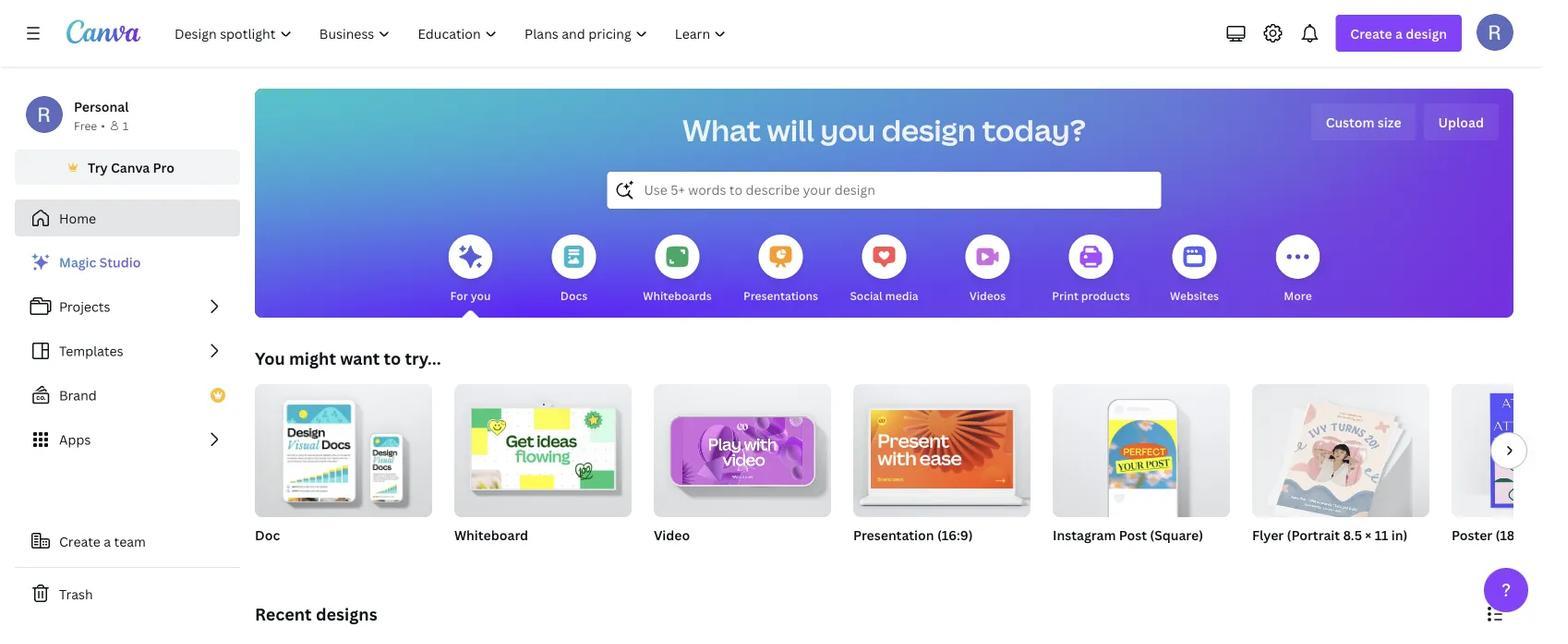 Task type: vqa. For each thing, say whether or not it's contained in the screenshot.
Create A Team button
yes



Task type: locate. For each thing, give the bounding box(es) containing it.
(18
[[1496, 526, 1515, 544]]

for
[[450, 288, 468, 303]]

poster
[[1452, 526, 1493, 544]]

whiteboards button
[[643, 222, 712, 318]]

instagram
[[1053, 526, 1116, 544]]

× inside "group"
[[1365, 526, 1372, 544]]

you right "will"
[[821, 110, 876, 150]]

poster (18 × 24  18 × 24 in
[[1452, 526, 1543, 565]]

a for design
[[1396, 24, 1403, 42]]

create
[[1351, 24, 1393, 42], [59, 532, 101, 550]]

list
[[15, 244, 240, 458]]

0 vertical spatial 24
[[1528, 526, 1543, 544]]

docs button
[[552, 222, 596, 318]]

presentation (16:9)
[[853, 526, 973, 544]]

0 vertical spatial you
[[821, 110, 876, 150]]

might
[[289, 347, 336, 369]]

a inside create a design dropdown button
[[1396, 24, 1403, 42]]

1 vertical spatial a
[[104, 532, 111, 550]]

free •
[[74, 118, 105, 133]]

for you button
[[448, 222, 493, 318]]

× left 11
[[1365, 526, 1372, 544]]

top level navigation element
[[163, 15, 742, 52]]

create for create a team
[[59, 532, 101, 550]]

None search field
[[607, 172, 1161, 209]]

you
[[255, 347, 285, 369]]

1080
[[1053, 550, 1081, 565], [1092, 550, 1120, 565]]

post
[[1119, 526, 1147, 544]]

you inside for you 'button'
[[471, 288, 491, 303]]

a inside create a team button
[[104, 532, 111, 550]]

8.5
[[1343, 526, 1362, 544]]

create inside button
[[59, 532, 101, 550]]

0 horizontal spatial create
[[59, 532, 101, 550]]

video
[[654, 526, 690, 544]]

24 left the in
[[1475, 550, 1488, 565]]

apps link
[[15, 421, 240, 458]]

a
[[1396, 24, 1403, 42], [104, 532, 111, 550]]

create left team
[[59, 532, 101, 550]]

presentation
[[853, 526, 934, 544]]

trash
[[59, 585, 93, 603]]

custom size
[[1326, 113, 1402, 131]]

more
[[1284, 288, 1312, 303]]

1 horizontal spatial 1080
[[1092, 550, 1120, 565]]

create a design button
[[1336, 15, 1462, 52]]

design
[[1406, 24, 1447, 42], [882, 110, 976, 150]]

websites
[[1170, 288, 1219, 303]]

will
[[767, 110, 815, 150]]

group for video
[[654, 377, 831, 517]]

try
[[88, 158, 108, 176]]

0 vertical spatial create
[[1351, 24, 1393, 42]]

1 vertical spatial 24
[[1475, 550, 1488, 565]]

0 horizontal spatial 1080
[[1053, 550, 1081, 565]]

team
[[114, 532, 146, 550]]

0 horizontal spatial a
[[104, 532, 111, 550]]

ruby anderson image
[[1477, 14, 1514, 51]]

24
[[1528, 526, 1543, 544], [1475, 550, 1488, 565]]

products
[[1081, 288, 1130, 303]]

1 vertical spatial you
[[471, 288, 491, 303]]

design up search search field
[[882, 110, 976, 150]]

×
[[1365, 526, 1372, 544], [1518, 526, 1525, 544], [1084, 550, 1089, 565], [1467, 550, 1473, 565]]

0 horizontal spatial you
[[471, 288, 491, 303]]

home link
[[15, 200, 240, 236]]

templates
[[59, 342, 123, 360]]

group for poster (18 × 24 
[[1452, 384, 1543, 517]]

0 horizontal spatial design
[[882, 110, 976, 150]]

create for create a design
[[1351, 24, 1393, 42]]

in
[[1491, 550, 1500, 565]]

projects
[[59, 298, 110, 315]]

a left team
[[104, 532, 111, 550]]

magic
[[59, 254, 96, 271]]

flyer (portrait 8.5 × 11 in)
[[1252, 526, 1408, 544]]

upload button
[[1424, 103, 1499, 140]]

0 vertical spatial a
[[1396, 24, 1403, 42]]

for you
[[450, 288, 491, 303]]

list containing magic studio
[[15, 244, 240, 458]]

you
[[821, 110, 876, 150], [471, 288, 491, 303]]

poster (18 × 24 in portrait) group
[[1452, 384, 1543, 567]]

videos button
[[966, 222, 1010, 318]]

print products
[[1052, 288, 1130, 303]]

1 horizontal spatial create
[[1351, 24, 1393, 42]]

a up size
[[1396, 24, 1403, 42]]

group for doc
[[255, 377, 432, 517]]

projects link
[[15, 288, 240, 325]]

docs
[[561, 288, 588, 303]]

1 horizontal spatial a
[[1396, 24, 1403, 42]]

× down "instagram"
[[1084, 550, 1089, 565]]

group
[[255, 377, 432, 517], [454, 377, 632, 517], [654, 377, 831, 517], [853, 377, 1031, 517], [1053, 377, 1230, 517], [1252, 377, 1430, 523], [1452, 384, 1543, 517]]

px
[[1122, 550, 1135, 565]]

0 vertical spatial design
[[1406, 24, 1447, 42]]

you right for
[[471, 288, 491, 303]]

24 right (18 at the bottom
[[1528, 526, 1543, 544]]

whiteboard group
[[454, 377, 632, 567]]

1
[[123, 118, 129, 133]]

create a team button
[[15, 523, 240, 560]]

social media
[[850, 288, 919, 303]]

(portrait
[[1287, 526, 1340, 544]]

in)
[[1392, 526, 1408, 544]]

1 vertical spatial create
[[59, 532, 101, 550]]

1080 left 'px'
[[1092, 550, 1120, 565]]

11
[[1375, 526, 1389, 544]]

recent
[[255, 603, 312, 625]]

1080 down "instagram"
[[1053, 550, 1081, 565]]

create up custom size
[[1351, 24, 1393, 42]]

design left ruby anderson icon
[[1406, 24, 1447, 42]]

create inside dropdown button
[[1351, 24, 1393, 42]]

try...
[[405, 347, 441, 369]]

instagram post (square) 1080 × 1080 px
[[1053, 526, 1204, 565]]

trash link
[[15, 575, 240, 612]]

what
[[683, 110, 761, 150]]

doc
[[255, 526, 280, 544]]

group for flyer (portrait 8.5 × 11 in)
[[1252, 377, 1430, 523]]

Search search field
[[644, 173, 1125, 208]]

1 horizontal spatial design
[[1406, 24, 1447, 42]]



Task type: describe. For each thing, give the bounding box(es) containing it.
custom size button
[[1311, 103, 1416, 140]]

× right 18
[[1467, 550, 1473, 565]]

brand
[[59, 387, 97, 404]]

you might want to try...
[[255, 347, 441, 369]]

whiteboards
[[643, 288, 712, 303]]

doc group
[[255, 377, 432, 567]]

social
[[850, 288, 883, 303]]

create a design
[[1351, 24, 1447, 42]]

templates link
[[15, 333, 240, 369]]

recent designs
[[255, 603, 377, 625]]

1 horizontal spatial 24
[[1528, 526, 1543, 544]]

(square)
[[1150, 526, 1204, 544]]

•
[[101, 118, 105, 133]]

18
[[1452, 550, 1465, 565]]

create a team
[[59, 532, 146, 550]]

size
[[1378, 113, 1402, 131]]

1 horizontal spatial you
[[821, 110, 876, 150]]

personal
[[74, 97, 129, 115]]

pro
[[153, 158, 174, 176]]

(16:9)
[[937, 526, 973, 544]]

1 1080 from the left
[[1053, 550, 1081, 565]]

group for instagram post (square)
[[1053, 377, 1230, 517]]

flyer
[[1252, 526, 1284, 544]]

design inside dropdown button
[[1406, 24, 1447, 42]]

websites button
[[1170, 222, 1219, 318]]

try canva pro
[[88, 158, 174, 176]]

magic studio link
[[15, 244, 240, 281]]

flyer (portrait 8.5 × 11 in) group
[[1252, 377, 1430, 567]]

× inside instagram post (square) 1080 × 1080 px
[[1084, 550, 1089, 565]]

studio
[[99, 254, 141, 271]]

presentation (16:9) group
[[853, 377, 1031, 567]]

designs
[[316, 603, 377, 625]]

social media button
[[850, 222, 919, 318]]

brand link
[[15, 377, 240, 414]]

1 vertical spatial design
[[882, 110, 976, 150]]

canva
[[111, 158, 150, 176]]

want
[[340, 347, 380, 369]]

instagram post (square) group
[[1053, 377, 1230, 567]]

free
[[74, 118, 97, 133]]

videos
[[970, 288, 1006, 303]]

print products button
[[1052, 222, 1130, 318]]

2 1080 from the left
[[1092, 550, 1120, 565]]

a for team
[[104, 532, 111, 550]]

today?
[[982, 110, 1086, 150]]

media
[[885, 288, 919, 303]]

try canva pro button
[[15, 150, 240, 185]]

to
[[384, 347, 401, 369]]

presentations button
[[744, 222, 818, 318]]

video group
[[654, 377, 831, 567]]

apps
[[59, 431, 91, 448]]

home
[[59, 209, 96, 227]]

1080 × 1080 px button
[[1053, 549, 1153, 567]]

presentations
[[744, 288, 818, 303]]

whiteboard
[[454, 526, 528, 544]]

print
[[1052, 288, 1079, 303]]

0 horizontal spatial 24
[[1475, 550, 1488, 565]]

group for presentation (16:9)
[[853, 377, 1031, 517]]

more button
[[1276, 222, 1320, 318]]

× right (18 at the bottom
[[1518, 526, 1525, 544]]

magic studio
[[59, 254, 141, 271]]

custom
[[1326, 113, 1375, 131]]

what will you design today?
[[683, 110, 1086, 150]]

upload
[[1439, 113, 1484, 131]]



